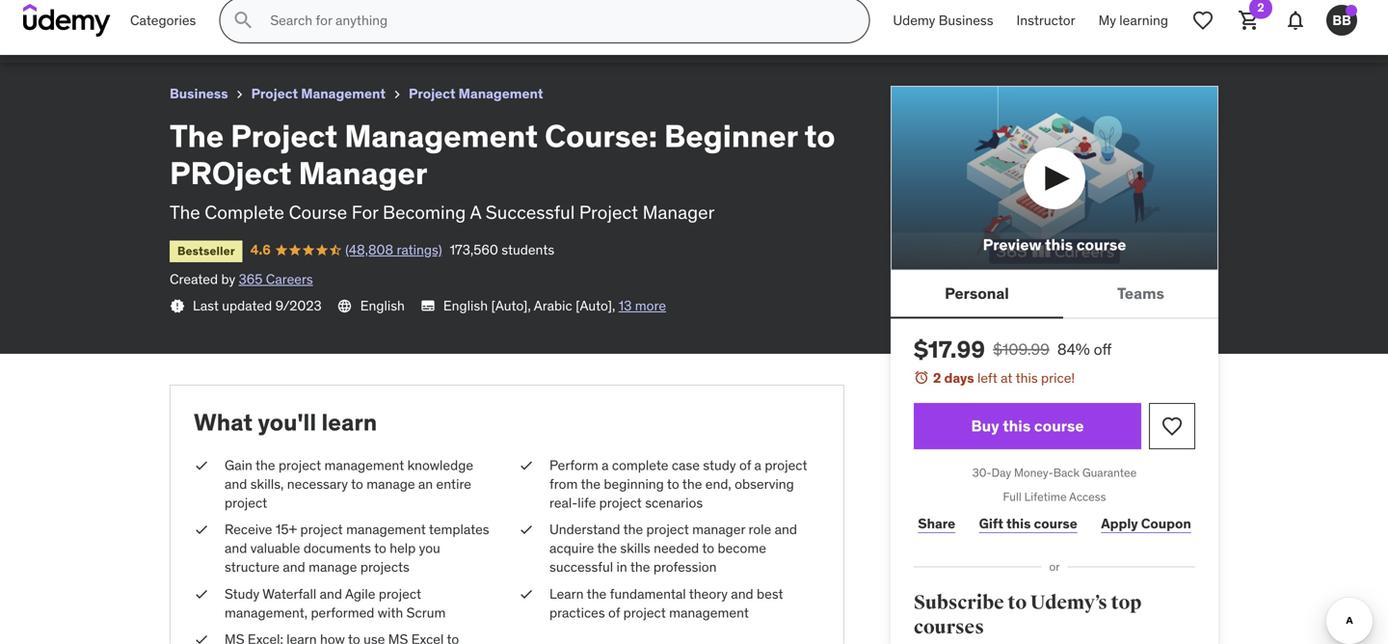 Task type: vqa. For each thing, say whether or not it's contained in the screenshot.
Study Waterfall and Agile project management, performed with Scrum
yes



Task type: locate. For each thing, give the bounding box(es) containing it.
1 vertical spatial 173,560
[[450, 241, 499, 258]]

project up documents
[[300, 521, 343, 538]]

1 vertical spatial management
[[346, 521, 426, 538]]

and inside learn the fundamental theory and best practices of project management
[[731, 585, 754, 603]]

the inside gain the project management knowledge and skills, necessary to manage an entire project
[[256, 456, 275, 474]]

buy
[[972, 416, 1000, 436]]

perform
[[550, 456, 599, 474]]

english right the closed captions icon
[[444, 297, 488, 314]]

this for gift
[[1007, 515, 1031, 533]]

0 vertical spatial 4.6
[[96, 34, 117, 51]]

the
[[256, 456, 275, 474], [581, 475, 601, 493], [683, 475, 703, 493], [624, 521, 644, 538], [597, 540, 617, 557], [631, 559, 651, 576], [587, 585, 607, 603]]

udemy's
[[1031, 591, 1108, 615]]

(48,808 ratings) down categories
[[139, 34, 236, 51]]

1 horizontal spatial 2
[[1258, 0, 1265, 15]]

1 horizontal spatial manage
[[367, 475, 415, 493]]

management
[[325, 456, 404, 474], [346, 521, 426, 538], [670, 604, 749, 622]]

and down gain
[[225, 475, 247, 493]]

0 horizontal spatial manage
[[309, 559, 357, 576]]

management for help
[[346, 521, 426, 538]]

1 vertical spatial manager
[[299, 154, 428, 192]]

management inside gain the project management knowledge and skills, necessary to manage an entire project
[[325, 456, 404, 474]]

1 horizontal spatial students
[[502, 241, 555, 258]]

a up observing
[[755, 456, 762, 474]]

a
[[470, 200, 482, 224]]

udemy business
[[893, 11, 994, 29]]

2 english from the left
[[444, 297, 488, 314]]

learn
[[550, 585, 584, 603]]

the up skills,
[[256, 456, 275, 474]]

1 vertical spatial manage
[[309, 559, 357, 576]]

2 vertical spatial course
[[1035, 515, 1078, 533]]

to inside subscribe to udemy's top courses
[[1008, 591, 1027, 615]]

with
[[378, 604, 403, 622]]

13
[[619, 297, 632, 314]]

apply
[[1102, 515, 1139, 533]]

1 horizontal spatial project management
[[409, 85, 544, 102]]

0 horizontal spatial business
[[170, 85, 228, 102]]

this right at at the bottom right
[[1016, 369, 1038, 387]]

2
[[1258, 0, 1265, 15], [934, 369, 942, 387]]

gift
[[980, 515, 1004, 533]]

365 careers link
[[239, 270, 313, 288]]

and down valuable at the left
[[283, 559, 306, 576]]

1 horizontal spatial (48,808 ratings)
[[346, 241, 442, 258]]

0 vertical spatial course:
[[203, 8, 259, 28]]

xsmall image
[[519, 456, 534, 475], [194, 520, 209, 539], [194, 585, 209, 604]]

2 inside 2 link
[[1258, 0, 1265, 15]]

0 vertical spatial the
[[15, 8, 43, 28]]

and left the best
[[731, 585, 754, 603]]

project down fundamental
[[624, 604, 666, 622]]

project up needed
[[647, 521, 689, 538]]

1 horizontal spatial project management link
[[409, 82, 544, 106]]

0 vertical spatial beginner
[[263, 8, 330, 28]]

1 vertical spatial 4.6
[[251, 241, 271, 258]]

manager for the project management course: beginner to project manager
[[416, 8, 481, 28]]

ratings) down becoming
[[397, 241, 442, 258]]

1 horizontal spatial 173,560
[[450, 241, 499, 258]]

the up the practices
[[587, 585, 607, 603]]

1 horizontal spatial project
[[352, 8, 413, 28]]

2 left notifications image
[[1258, 0, 1265, 15]]

shopping cart with 2 items image
[[1238, 9, 1262, 32]]

udemy business link
[[882, 0, 1006, 44]]

of right the practices
[[609, 604, 620, 622]]

price!
[[1042, 369, 1076, 387]]

management,
[[225, 604, 308, 622]]

0 horizontal spatial english
[[360, 297, 405, 314]]

project inside the project management course: beginner to project manager the complete course for becoming a successful project manager
[[170, 154, 292, 192]]

best
[[757, 585, 784, 603]]

1 horizontal spatial course:
[[545, 117, 658, 155]]

receive
[[225, 521, 272, 538]]

0 horizontal spatial project management
[[251, 85, 386, 102]]

xsmall image left receive
[[194, 520, 209, 539]]

1 vertical spatial 173,560 students
[[450, 241, 555, 258]]

role
[[749, 521, 772, 538]]

submit search image
[[232, 9, 255, 32]]

1 vertical spatial students
[[502, 241, 555, 258]]

of inside learn the fundamental theory and best practices of project management
[[609, 604, 620, 622]]

fundamental
[[610, 585, 686, 603]]

0 vertical spatial ratings)
[[190, 34, 236, 51]]

1 vertical spatial (48,808 ratings)
[[346, 241, 442, 258]]

students down successful
[[502, 241, 555, 258]]

teams button
[[1064, 271, 1219, 317]]

you
[[419, 540, 441, 557]]

notifications image
[[1285, 9, 1308, 32]]

1 vertical spatial business
[[170, 85, 228, 102]]

english
[[360, 297, 405, 314], [444, 297, 488, 314]]

manage
[[367, 475, 415, 493], [309, 559, 357, 576]]

1 horizontal spatial english
[[444, 297, 488, 314]]

173,560 down a
[[450, 241, 499, 258]]

0 vertical spatial manage
[[367, 475, 415, 493]]

business down categories dropdown button
[[170, 85, 228, 102]]

1 vertical spatial the
[[170, 117, 224, 155]]

instructor
[[1017, 11, 1076, 29]]

a
[[602, 456, 609, 474], [755, 456, 762, 474]]

english for english
[[360, 297, 405, 314]]

of
[[740, 456, 752, 474], [609, 604, 620, 622]]

1 horizontal spatial business
[[939, 11, 994, 29]]

1 vertical spatial 2
[[934, 369, 942, 387]]

course: for the project management course: beginner to project manager the complete course for becoming a successful project manager
[[545, 117, 658, 155]]

structure
[[225, 559, 280, 576]]

0 horizontal spatial project
[[170, 154, 292, 192]]

and up performed
[[320, 585, 342, 603]]

1 vertical spatial project
[[170, 154, 292, 192]]

1 horizontal spatial beginner
[[665, 117, 798, 155]]

observing
[[735, 475, 795, 493]]

categories button
[[119, 0, 208, 44]]

0 vertical spatial 2
[[1258, 0, 1265, 15]]

ratings) down "submit search" icon
[[190, 34, 236, 51]]

0 vertical spatial manager
[[416, 8, 481, 28]]

what
[[194, 408, 253, 437]]

1 vertical spatial xsmall image
[[194, 520, 209, 539]]

practices
[[550, 604, 605, 622]]

this right gift
[[1007, 515, 1031, 533]]

course
[[289, 200, 347, 224]]

1 vertical spatial (48,808
[[346, 241, 394, 258]]

0 horizontal spatial students
[[295, 34, 348, 51]]

students
[[295, 34, 348, 51], [502, 241, 555, 258]]

(48,808
[[139, 34, 187, 51], [346, 241, 394, 258]]

4.6 left categories dropdown button
[[96, 34, 117, 51]]

study waterfall and agile project management, performed with scrum
[[225, 585, 446, 622]]

my learning link
[[1088, 0, 1181, 44]]

management down learn
[[325, 456, 404, 474]]

[auto], arabic
[[491, 297, 573, 314]]

this right buy
[[1003, 416, 1031, 436]]

2 for 2 days left at this price!
[[934, 369, 942, 387]]

1 vertical spatial beginner
[[665, 117, 798, 155]]

of right study on the right
[[740, 456, 752, 474]]

(48,808 down for
[[346, 241, 394, 258]]

preview this course
[[983, 235, 1127, 254]]

0 vertical spatial of
[[740, 456, 752, 474]]

project for the project management course: beginner to project manager
[[352, 8, 413, 28]]

english right course language icon
[[360, 297, 405, 314]]

day
[[992, 465, 1012, 480]]

or
[[1050, 560, 1061, 575]]

1 horizontal spatial (48,808
[[346, 241, 394, 258]]

ratings)
[[190, 34, 236, 51], [397, 241, 442, 258]]

0 horizontal spatial 173,560 students
[[244, 34, 348, 51]]

project management
[[251, 85, 386, 102], [409, 85, 544, 102]]

this for preview
[[1046, 235, 1074, 254]]

0 vertical spatial (48,808
[[139, 34, 187, 51]]

management for manage
[[325, 456, 404, 474]]

xsmall image left the study
[[194, 585, 209, 604]]

0 horizontal spatial beginner
[[263, 8, 330, 28]]

1 vertical spatial ratings)
[[397, 241, 442, 258]]

course for buy this course
[[1035, 416, 1085, 436]]

173,560 students down a
[[450, 241, 555, 258]]

0 horizontal spatial (48,808 ratings)
[[139, 34, 236, 51]]

0 vertical spatial project
[[352, 8, 413, 28]]

updated
[[222, 297, 272, 314]]

complete
[[205, 200, 285, 224]]

business right udemy
[[939, 11, 994, 29]]

1 vertical spatial of
[[609, 604, 620, 622]]

project up with
[[379, 585, 422, 603]]

2 vertical spatial xsmall image
[[194, 585, 209, 604]]

course: inside the project management course: beginner to project manager the complete course for becoming a successful project manager
[[545, 117, 658, 155]]

0 horizontal spatial ratings)
[[190, 34, 236, 51]]

xsmall image for receive
[[194, 520, 209, 539]]

manage down documents
[[309, 559, 357, 576]]

1 horizontal spatial of
[[740, 456, 752, 474]]

tab list
[[891, 271, 1219, 319]]

2 vertical spatial management
[[670, 604, 749, 622]]

my learning
[[1099, 11, 1169, 29]]

and right role
[[775, 521, 798, 538]]

(48,808 ratings) down for
[[346, 241, 442, 258]]

instructor link
[[1006, 0, 1088, 44]]

project inside the "receive 15+ project management templates and valuable documents to help you structure and manage projects"
[[300, 521, 343, 538]]

project inside study waterfall and agile project management, performed with scrum
[[379, 585, 422, 603]]

0 vertical spatial (48,808 ratings)
[[139, 34, 236, 51]]

0 vertical spatial students
[[295, 34, 348, 51]]

2 right alarm icon
[[934, 369, 942, 387]]

back
[[1054, 465, 1080, 480]]

the inside learn the fundamental theory and best practices of project management
[[587, 585, 607, 603]]

this
[[1046, 235, 1074, 254], [1016, 369, 1038, 387], [1003, 416, 1031, 436], [1007, 515, 1031, 533]]

(48,808 down categories
[[139, 34, 187, 51]]

1 english from the left
[[360, 297, 405, 314]]

management up the help
[[346, 521, 426, 538]]

1 vertical spatial course
[[1035, 416, 1085, 436]]

project
[[279, 456, 321, 474], [765, 456, 808, 474], [225, 494, 267, 512], [600, 494, 642, 512], [300, 521, 343, 538], [647, 521, 689, 538], [379, 585, 422, 603], [624, 604, 666, 622]]

0 vertical spatial 173,560
[[244, 34, 292, 51]]

project up receive
[[225, 494, 267, 512]]

0 horizontal spatial 4.6
[[96, 34, 117, 51]]

1 horizontal spatial 4.6
[[251, 241, 271, 258]]

skills,
[[251, 475, 284, 493]]

successful
[[486, 200, 575, 224]]

0 vertical spatial xsmall image
[[519, 456, 534, 475]]

0 vertical spatial course
[[1077, 235, 1127, 254]]

management inside the project management course: beginner to project manager the complete course for becoming a successful project manager
[[345, 117, 538, 155]]

173,560 down the project management course: beginner to project manager
[[244, 34, 292, 51]]

xsmall image left perform on the left bottom of page
[[519, 456, 534, 475]]

0 horizontal spatial of
[[609, 604, 620, 622]]

2 project management from the left
[[409, 85, 544, 102]]

xsmall image
[[232, 87, 247, 102], [390, 87, 405, 102], [170, 298, 185, 314], [194, 456, 209, 475], [519, 520, 534, 539], [519, 585, 534, 604], [194, 630, 209, 644]]

wishlist image
[[1161, 415, 1184, 438]]

4.6 up 365
[[251, 241, 271, 258]]

life
[[578, 494, 596, 512]]

course up back
[[1035, 416, 1085, 436]]

course up teams
[[1077, 235, 1127, 254]]

1 project management from the left
[[251, 85, 386, 102]]

beginner inside the project management course: beginner to project manager the complete course for becoming a successful project manager
[[665, 117, 798, 155]]

gift this course
[[980, 515, 1078, 533]]

0 vertical spatial 173,560 students
[[244, 34, 348, 51]]

and inside understand the project manager role and acquire the skills needed to become successful in the profession
[[775, 521, 798, 538]]

0 horizontal spatial 2
[[934, 369, 942, 387]]

0 horizontal spatial course:
[[203, 8, 259, 28]]

1 horizontal spatial 173,560 students
[[450, 241, 555, 258]]

students down the project management course: beginner to project manager
[[295, 34, 348, 51]]

management inside the "receive 15+ project management templates and valuable documents to help you structure and manage projects"
[[346, 521, 426, 538]]

ratings) for created by
[[397, 241, 442, 258]]

manage inside gain the project management knowledge and skills, necessary to manage an entire project
[[367, 475, 415, 493]]

4.6
[[96, 34, 117, 51], [251, 241, 271, 258]]

management down theory
[[670, 604, 749, 622]]

2 vertical spatial manager
[[643, 200, 715, 224]]

a right perform on the left bottom of page
[[602, 456, 609, 474]]

necessary
[[287, 475, 348, 493]]

manage left an
[[367, 475, 415, 493]]

preview
[[983, 235, 1042, 254]]

1 horizontal spatial a
[[755, 456, 762, 474]]

project down beginning
[[600, 494, 642, 512]]

this for buy
[[1003, 416, 1031, 436]]

this right preview
[[1046, 235, 1074, 254]]

manager
[[416, 8, 481, 28], [299, 154, 428, 192], [643, 200, 715, 224]]

(48,808 ratings)
[[139, 34, 236, 51], [346, 241, 442, 258]]

1 horizontal spatial ratings)
[[397, 241, 442, 258]]

xsmall image for study
[[194, 585, 209, 604]]

0 horizontal spatial (48,808
[[139, 34, 187, 51]]

173,560 students down the project management course: beginner to project manager
[[244, 34, 348, 51]]

(48,808 for created by
[[346, 241, 394, 258]]

1 vertical spatial course:
[[545, 117, 658, 155]]

manage inside the "receive 15+ project management templates and valuable documents to help you structure and manage projects"
[[309, 559, 357, 576]]

apply coupon button
[[1098, 505, 1196, 544]]

subscribe
[[914, 591, 1005, 615]]

project
[[46, 8, 99, 28], [251, 85, 298, 102], [409, 85, 456, 102], [231, 117, 338, 155], [580, 200, 639, 224]]

students for created by
[[502, 241, 555, 258]]

0 horizontal spatial a
[[602, 456, 609, 474]]

beginner for the project management course: beginner to project manager
[[263, 8, 330, 28]]

2 for 2
[[1258, 0, 1265, 15]]

0 vertical spatial management
[[325, 456, 404, 474]]

1 project management link from the left
[[251, 82, 386, 106]]

course down lifetime
[[1035, 515, 1078, 533]]

0 horizontal spatial project management link
[[251, 82, 386, 106]]

0 horizontal spatial 173,560
[[244, 34, 292, 51]]



Task type: describe. For each thing, give the bounding box(es) containing it.
project up observing
[[765, 456, 808, 474]]

the down the case
[[683, 475, 703, 493]]

30-
[[973, 465, 992, 480]]

course for gift this course
[[1035, 515, 1078, 533]]

udemy image
[[23, 4, 111, 37]]

course: for the project management course: beginner to project manager
[[203, 8, 259, 28]]

knowledge
[[408, 456, 474, 474]]

scenarios
[[645, 494, 703, 512]]

gain
[[225, 456, 253, 474]]

wishlist image
[[1192, 9, 1215, 32]]

15+
[[276, 521, 297, 538]]

tab list containing personal
[[891, 271, 1219, 319]]

templates
[[429, 521, 490, 538]]

alarm image
[[914, 370, 930, 385]]

an
[[419, 475, 433, 493]]

bb link
[[1319, 0, 1366, 44]]

project inside learn the fundamental theory and best practices of project management
[[624, 604, 666, 622]]

(48,808 ratings) for created by
[[346, 241, 442, 258]]

becoming
[[383, 200, 466, 224]]

share button
[[914, 505, 960, 544]]

money-
[[1015, 465, 1054, 480]]

the project management course: beginner to project manager
[[15, 8, 481, 28]]

gain the project management knowledge and skills, necessary to manage an entire project
[[225, 456, 474, 512]]

to inside understand the project manager role and acquire the skills needed to become successful in the profession
[[703, 540, 715, 557]]

(48,808 ratings) for what you'll learn
[[139, 34, 236, 51]]

the up life
[[581, 475, 601, 493]]

case
[[672, 456, 700, 474]]

and down receive
[[225, 540, 247, 557]]

at
[[1001, 369, 1013, 387]]

2 vertical spatial the
[[170, 200, 200, 224]]

preview this course button
[[891, 86, 1219, 271]]

help
[[390, 540, 416, 557]]

access
[[1070, 489, 1107, 504]]

to inside perform a complete case study of a project from the beginning to the end, observing real-life project scenarios
[[667, 475, 680, 493]]

performed
[[311, 604, 375, 622]]

173,560 for created by
[[450, 241, 499, 258]]

learn the fundamental theory and best practices of project management
[[550, 585, 784, 622]]

bb
[[1333, 11, 1352, 29]]

gift this course link
[[976, 505, 1082, 544]]

173,560 students for what you'll learn
[[244, 34, 348, 51]]

closed captions image
[[420, 298, 436, 314]]

what you'll learn
[[194, 408, 377, 437]]

beginning
[[604, 475, 664, 493]]

courses
[[914, 616, 985, 640]]

to inside gain the project management knowledge and skills, necessary to manage an entire project
[[351, 475, 363, 493]]

share
[[918, 515, 956, 533]]

become
[[718, 540, 767, 557]]

and inside study waterfall and agile project management, performed with scrum
[[320, 585, 342, 603]]

students for what you'll learn
[[295, 34, 348, 51]]

project management for 2nd project management link
[[409, 85, 544, 102]]

created by 365 careers
[[170, 270, 313, 288]]

study
[[703, 456, 737, 474]]

subscribe to udemy's top courses
[[914, 591, 1142, 640]]

teams
[[1118, 283, 1165, 303]]

buy this course button
[[914, 403, 1142, 450]]

you'll
[[258, 408, 317, 437]]

acquire
[[550, 540, 594, 557]]

the up skills
[[624, 521, 644, 538]]

ratings) for what you'll learn
[[190, 34, 236, 51]]

understand the project manager role and acquire the skills needed to become successful in the profession
[[550, 521, 798, 576]]

$109.99
[[994, 339, 1050, 359]]

365
[[239, 270, 263, 288]]

coupon
[[1142, 515, 1192, 533]]

off
[[1094, 339, 1112, 359]]

30-day money-back guarantee full lifetime access
[[973, 465, 1137, 504]]

more
[[635, 297, 667, 314]]

categories
[[130, 11, 196, 29]]

learning
[[1120, 11, 1169, 29]]

careers
[[266, 270, 313, 288]]

personal
[[945, 283, 1010, 303]]

project for the project management course: beginner to project manager the complete course for becoming a successful project manager
[[170, 154, 292, 192]]

last updated 9/2023
[[193, 297, 322, 314]]

$17.99 $109.99 84% off
[[914, 335, 1112, 364]]

management inside learn the fundamental theory and best practices of project management
[[670, 604, 749, 622]]

needed
[[654, 540, 700, 557]]

the right in
[[631, 559, 651, 576]]

to inside the project management course: beginner to project manager the complete course for becoming a successful project manager
[[805, 117, 836, 155]]

9/2023
[[275, 297, 322, 314]]

,
[[612, 297, 616, 314]]

real-
[[550, 494, 578, 512]]

[auto]
[[576, 297, 612, 314]]

you have alerts image
[[1347, 5, 1358, 17]]

days
[[945, 369, 975, 387]]

173,560 for what you'll learn
[[244, 34, 292, 51]]

scrum
[[407, 604, 446, 622]]

last
[[193, 297, 219, 314]]

0 vertical spatial business
[[939, 11, 994, 29]]

2 a from the left
[[755, 456, 762, 474]]

beginner for the project management course: beginner to project manager the complete course for becoming a successful project manager
[[665, 117, 798, 155]]

the up in
[[597, 540, 617, 557]]

2 project management link from the left
[[409, 82, 544, 106]]

projects
[[361, 559, 410, 576]]

apply coupon
[[1102, 515, 1192, 533]]

created
[[170, 270, 218, 288]]

project management for 1st project management link from the left
[[251, 85, 386, 102]]

perform a complete case study of a project from the beginning to the end, observing real-life project scenarios
[[550, 456, 808, 512]]

to inside the "receive 15+ project management templates and valuable documents to help you structure and manage projects"
[[374, 540, 387, 557]]

end,
[[706, 475, 732, 493]]

1 a from the left
[[602, 456, 609, 474]]

english for english [auto], arabic [auto] , 13 more
[[444, 297, 488, 314]]

2 link
[[1227, 0, 1273, 44]]

the project management course: beginner to project manager the complete course for becoming a successful project manager
[[170, 117, 836, 224]]

manager for the project management course: beginner to project manager the complete course for becoming a successful project manager
[[299, 154, 428, 192]]

entire
[[437, 475, 472, 493]]

udemy
[[893, 11, 936, 29]]

business link
[[170, 82, 228, 106]]

manager
[[693, 521, 746, 538]]

the for the project management course: beginner to project manager the complete course for becoming a successful project manager
[[170, 117, 224, 155]]

course for preview this course
[[1077, 235, 1127, 254]]

profession
[[654, 559, 717, 576]]

xsmall image for perform
[[519, 456, 534, 475]]

left
[[978, 369, 998, 387]]

for
[[352, 200, 379, 224]]

lifetime
[[1025, 489, 1067, 504]]

(48,808 for what you'll learn
[[139, 34, 187, 51]]

and inside gain the project management knowledge and skills, necessary to manage an entire project
[[225, 475, 247, 493]]

Search for anything text field
[[267, 4, 846, 37]]

personal button
[[891, 271, 1064, 317]]

english [auto], arabic [auto] , 13 more
[[444, 297, 667, 314]]

the for the project management course: beginner to project manager
[[15, 8, 43, 28]]

theory
[[689, 585, 728, 603]]

$17.99
[[914, 335, 986, 364]]

project up necessary
[[279, 456, 321, 474]]

study
[[225, 585, 260, 603]]

of inside perform a complete case study of a project from the beginning to the end, observing real-life project scenarios
[[740, 456, 752, 474]]

2 days left at this price!
[[934, 369, 1076, 387]]

project inside understand the project manager role and acquire the skills needed to become successful in the profession
[[647, 521, 689, 538]]

173,560 students for created by
[[450, 241, 555, 258]]

complete
[[612, 456, 669, 474]]

course language image
[[337, 298, 353, 314]]



